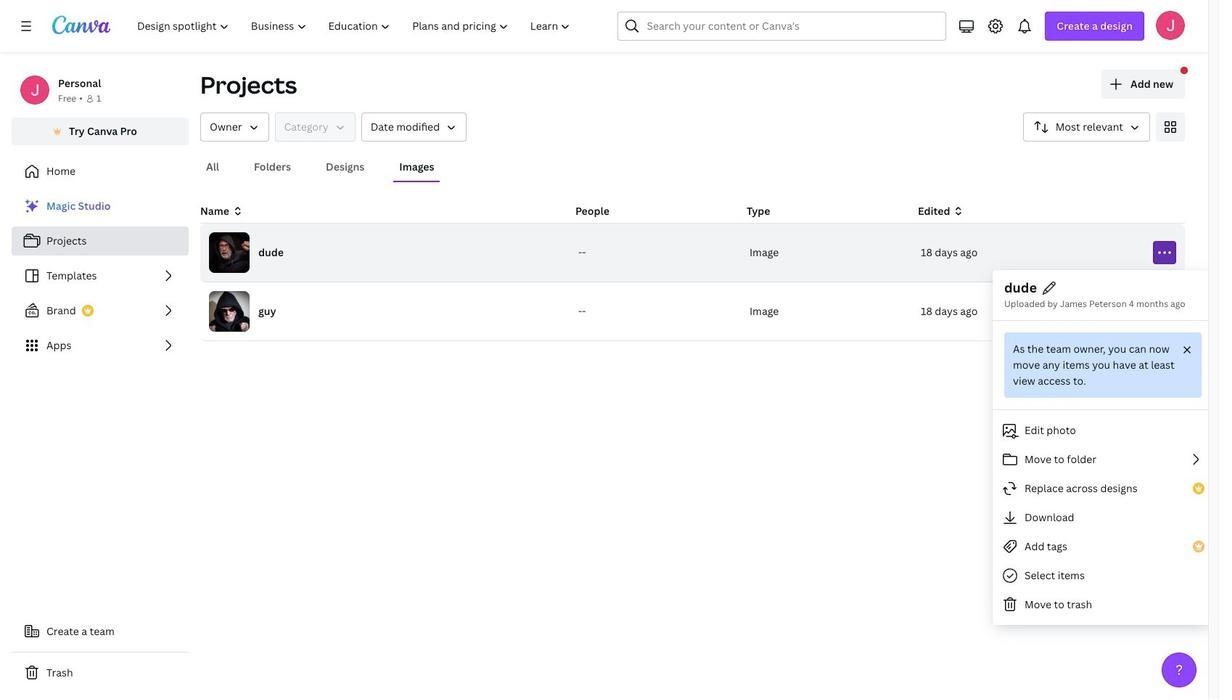 Task type: vqa. For each thing, say whether or not it's contained in the screenshot.
the a
no



Task type: locate. For each thing, give the bounding box(es) containing it.
Date modified button
[[361, 113, 467, 142]]

Category button
[[275, 113, 356, 142]]

None search field
[[618, 12, 947, 41]]

list
[[12, 192, 189, 360]]

Owner button
[[200, 113, 269, 142]]

Sort by button
[[1024, 113, 1151, 142]]



Task type: describe. For each thing, give the bounding box(es) containing it.
Search search field
[[647, 12, 918, 40]]

james peterson image
[[1157, 11, 1186, 40]]

top level navigation element
[[128, 12, 583, 41]]



